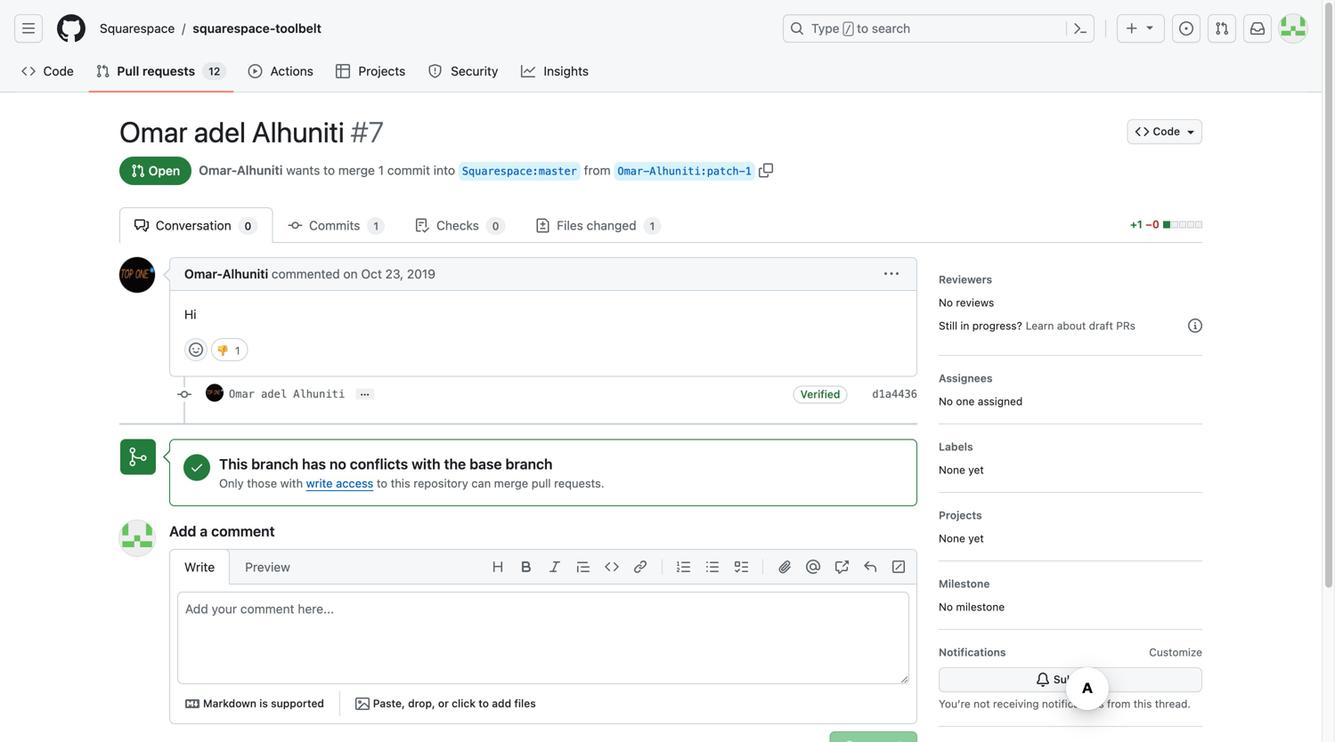 Task type: locate. For each thing, give the bounding box(es) containing it.
0 horizontal spatial git pull request image
[[131, 164, 145, 178]]

2 no from the top
[[939, 395, 953, 408]]

projects right table image
[[359, 64, 406, 78]]

this left 'thread.'
[[1134, 698, 1152, 711]]

assigned
[[978, 395, 1023, 408]]

this down conflicts
[[391, 477, 410, 490]]

omar- up pull request tabs element at the top of the page
[[618, 165, 650, 178]]

0 vertical spatial omar
[[119, 115, 188, 149]]

2 vertical spatial no
[[939, 601, 953, 614]]

code link
[[14, 58, 81, 85]]

branch up the those
[[251, 456, 298, 473]]

cross reference image
[[835, 560, 849, 575]]

alhuniti left patch-
[[650, 165, 701, 178]]

triangle down image
[[1143, 20, 1157, 34], [1184, 125, 1198, 139]]

0 vertical spatial code
[[43, 64, 74, 78]]

verified
[[800, 389, 840, 401]]

merge left the pull
[[494, 477, 528, 490]]

no left "one"
[[939, 395, 953, 408]]

merge down #7
[[338, 163, 375, 178]]

1 horizontal spatial with
[[412, 456, 441, 473]]

2 yet from the top
[[968, 533, 984, 545]]

1 vertical spatial merge
[[494, 477, 528, 490]]

1 vertical spatial code image
[[605, 560, 619, 575]]

1 vertical spatial omar
[[229, 388, 255, 401]]

1 vertical spatial this
[[1134, 698, 1152, 711]]

d1a4436
[[872, 388, 917, 401]]

1 inside omar-alhuniti wants to merge 1 commit into squarespace : master from omar-alhuniti : patch-1
[[745, 165, 752, 178]]

+1 −0
[[1130, 218, 1162, 231]]

1 horizontal spatial merge
[[494, 477, 528, 490]]

2 none yet from the top
[[939, 533, 984, 545]]

1 inside 👎 1
[[235, 345, 240, 357]]

omar- down omar adel alhuniti #7
[[199, 163, 237, 178]]

1 horizontal spatial from
[[1107, 698, 1131, 711]]

diff ignored image
[[892, 560, 906, 575]]

23,
[[385, 267, 404, 281]]

0 horizontal spatial code image
[[21, 64, 36, 78]]

  text field
[[178, 593, 909, 684]]

repository
[[414, 477, 468, 490]]

0 vertical spatial triangle down image
[[1143, 20, 1157, 34]]

0 horizontal spatial branch
[[251, 456, 298, 473]]

branch up the pull
[[506, 456, 553, 473]]

squarespace up pull on the top left of page
[[100, 21, 175, 36]]

no up still
[[939, 297, 953, 309]]

0 horizontal spatial this
[[391, 477, 410, 490]]

only
[[219, 477, 244, 490]]

: left copy image
[[701, 165, 707, 178]]

0 vertical spatial code image
[[21, 64, 36, 78]]

reviewers
[[939, 273, 992, 286]]

from right master
[[584, 163, 611, 178]]

list unordered image
[[705, 560, 720, 575]]

:
[[532, 165, 539, 178], [701, 165, 707, 178]]

to inside button
[[479, 698, 489, 710]]

2 none from the top
[[939, 533, 965, 545]]

0 vertical spatial with
[[412, 456, 441, 473]]

triangle down image right plus icon
[[1143, 20, 1157, 34]]

adel right @omar alhuniti image
[[261, 388, 287, 401]]

files
[[514, 698, 536, 710]]

none yet down labels
[[939, 464, 984, 477]]

1 horizontal spatial 0
[[492, 220, 499, 232]]

has
[[302, 456, 326, 473]]

master
[[539, 165, 577, 178]]

1 vertical spatial squarespace
[[462, 165, 532, 178]]

add
[[492, 698, 511, 710]]

graph image
[[521, 64, 535, 78]]

0 horizontal spatial omar
[[119, 115, 188, 149]]

/
[[182, 21, 186, 36], [845, 23, 852, 36]]

open
[[145, 163, 180, 178]]

none up milestone
[[939, 533, 965, 545]]

0 horizontal spatial projects
[[359, 64, 406, 78]]

tasklist image
[[734, 560, 748, 575]]

write button
[[169, 550, 230, 585]]

from
[[584, 163, 611, 178], [1107, 698, 1131, 711]]

alhuniti left '…' dropdown button
[[293, 388, 345, 401]]

1 vertical spatial none yet
[[939, 533, 984, 545]]

shield image
[[428, 64, 442, 78]]

heading image
[[491, 560, 505, 575]]

code
[[43, 64, 74, 78], [1153, 125, 1180, 138]]

yet inside select projects element
[[968, 533, 984, 545]]

1 vertical spatial git pull request image
[[131, 164, 145, 178]]

git pull request image up the comment discussion image
[[131, 164, 145, 178]]

drop,
[[408, 698, 435, 710]]

notifications
[[1042, 698, 1104, 711]]

thread.
[[1155, 698, 1191, 711]]

subscribe
[[1054, 674, 1106, 686]]

those
[[247, 477, 277, 490]]

0 horizontal spatial adel
[[194, 115, 246, 149]]

0 vertical spatial this
[[391, 477, 410, 490]]

0 horizontal spatial :
[[532, 165, 539, 178]]

write
[[184, 560, 215, 575]]

this branch has no conflicts with the base branch only those with write access to this repository can merge pull requests.
[[219, 456, 604, 490]]

1 vertical spatial yet
[[968, 533, 984, 545]]

0 horizontal spatial /
[[182, 21, 186, 36]]

1 no from the top
[[939, 297, 953, 309]]

command palette image
[[1073, 21, 1088, 36]]

prs
[[1116, 320, 1136, 332]]

0 for conversation
[[245, 220, 251, 232]]

omar right @omar alhuniti image
[[229, 388, 255, 401]]

code right code image on the right of page
[[1153, 125, 1180, 138]]

0 horizontal spatial code
[[43, 64, 74, 78]]

1 vertical spatial with
[[280, 477, 303, 490]]

1 horizontal spatial code
[[1153, 125, 1180, 138]]

/ inside "type / to search"
[[845, 23, 852, 36]]

0 horizontal spatial squarespace
[[100, 21, 175, 36]]

no inside select reviewers element
[[939, 297, 953, 309]]

none
[[939, 464, 965, 477], [939, 533, 965, 545]]

list
[[93, 14, 772, 43]]

git commit image
[[177, 388, 192, 402]]

1 horizontal spatial git pull request image
[[1215, 21, 1229, 36]]

add a comment tab list
[[169, 550, 305, 585]]

learn
[[1026, 320, 1054, 332]]

1 right changed
[[650, 220, 655, 232]]

1 horizontal spatial triangle down image
[[1184, 125, 1198, 139]]

adel down the 12
[[194, 115, 246, 149]]

to down conflicts
[[377, 477, 388, 490]]

1 none yet from the top
[[939, 464, 984, 477]]

none down labels
[[939, 464, 965, 477]]

0 vertical spatial none yet
[[939, 464, 984, 477]]

code image left link image
[[605, 560, 619, 575]]

no down milestone
[[939, 601, 953, 614]]

squarespace-toolbelt link
[[186, 14, 329, 43]]

0 horizontal spatial merge
[[338, 163, 375, 178]]

omar-alhuniti link
[[199, 161, 283, 180], [184, 267, 268, 281]]

paste, drop, or click to add files button
[[347, 692, 544, 717]]

insights
[[544, 64, 589, 78]]

plus image
[[1125, 21, 1139, 36]]

1 horizontal spatial projects
[[939, 510, 982, 522]]

squarespace inside squarespace / squarespace-toolbelt
[[100, 21, 175, 36]]

1 vertical spatial omar-alhuniti link
[[184, 267, 268, 281]]

to left add at the bottom left of page
[[479, 698, 489, 710]]

code image
[[21, 64, 36, 78], [605, 560, 619, 575]]

no
[[939, 297, 953, 309], [939, 395, 953, 408], [939, 601, 953, 614]]

italic image
[[548, 560, 562, 575]]

/ inside squarespace / squarespace-toolbelt
[[182, 21, 186, 36]]

alhuniti inside omar-alhuniti wants to merge 1 commit into squarespace : master from omar-alhuniti : patch-1
[[650, 165, 701, 178]]

no for no one assigned
[[939, 395, 953, 408]]

verified button
[[793, 386, 847, 404]]

omar- for omar-alhuniti wants to merge 1 commit into squarespace : master from omar-alhuniti : patch-1
[[199, 163, 237, 178]]

git pull request image
[[1215, 21, 1229, 36], [131, 164, 145, 178]]

1 0 from the left
[[245, 220, 251, 232]]

0 vertical spatial omar-alhuniti link
[[199, 161, 283, 180]]

yet up milestone
[[968, 533, 984, 545]]

0 right checks
[[492, 220, 499, 232]]

1 branch from the left
[[251, 456, 298, 473]]

yet down labels
[[968, 464, 984, 477]]

none yet up milestone
[[939, 533, 984, 545]]

code left git pull request icon
[[43, 64, 74, 78]]

1 horizontal spatial :
[[701, 165, 707, 178]]

/ right type
[[845, 23, 852, 36]]

changed
[[587, 218, 637, 233]]

select assignees element
[[939, 371, 1203, 410]]

adel for omar adel alhuniti
[[261, 388, 287, 401]]

with up the repository
[[412, 456, 441, 473]]

code image left git pull request icon
[[21, 64, 36, 78]]

git pull request image left notifications icon
[[1215, 21, 1229, 36]]

with
[[412, 456, 441, 473], [280, 477, 303, 490]]

1 vertical spatial no
[[939, 395, 953, 408]]

2 0 from the left
[[492, 220, 499, 232]]

omar- up 'hi'
[[184, 267, 222, 281]]

labels
[[939, 441, 973, 453]]

one
[[956, 395, 975, 408]]

pull
[[532, 477, 551, 490]]

1 horizontal spatial branch
[[506, 456, 553, 473]]

issue opened image
[[1179, 21, 1194, 36]]

1 vertical spatial code
[[1153, 125, 1180, 138]]

0 horizontal spatial 0
[[245, 220, 251, 232]]

write access link
[[306, 477, 374, 490]]

show options image
[[885, 267, 899, 281]]

select milestones element
[[939, 576, 1203, 616]]

1 vertical spatial none
[[939, 533, 965, 545]]

0 vertical spatial adel
[[194, 115, 246, 149]]

1 vertical spatial projects
[[939, 510, 982, 522]]

none inside select projects element
[[939, 533, 965, 545]]

omar-alhuniti link down omar adel alhuniti #7
[[199, 161, 283, 180]]

1 horizontal spatial omar
[[229, 388, 255, 401]]

0 vertical spatial squarespace
[[100, 21, 175, 36]]

oct
[[361, 267, 382, 281]]

merge inside this branch has no conflicts with the base branch only those with write access to this repository can merge pull requests.
[[494, 477, 528, 490]]

no inside "select assignees" element
[[939, 395, 953, 408]]

to right wants
[[323, 163, 335, 178]]

triangle down image right code image on the right of page
[[1184, 125, 1198, 139]]

omar adel alhuniti link
[[229, 388, 345, 401]]

from right notifications
[[1107, 698, 1131, 711]]

info image
[[1188, 319, 1203, 333]]

none yet inside select projects element
[[939, 533, 984, 545]]

commits
[[306, 218, 364, 233]]

no inside select milestones element
[[939, 601, 953, 614]]

omar-
[[199, 163, 237, 178], [618, 165, 650, 178], [184, 267, 222, 281]]

3 no from the top
[[939, 601, 953, 614]]

0 horizontal spatial from
[[584, 163, 611, 178]]

1 horizontal spatial adel
[[261, 388, 287, 401]]

0 vertical spatial no
[[939, 297, 953, 309]]

bell image
[[1036, 673, 1050, 688]]

progress?
[[972, 320, 1022, 332]]

adel
[[194, 115, 246, 149], [261, 388, 287, 401]]

branch
[[251, 456, 298, 473], [506, 456, 553, 473]]

add a comment element
[[169, 521, 917, 743]]

1 right "commits"
[[374, 220, 379, 232]]

1 vertical spatial adel
[[261, 388, 287, 401]]

search
[[872, 21, 911, 36]]

none yet
[[939, 464, 984, 477], [939, 533, 984, 545]]

with left write
[[280, 477, 303, 490]]

1 horizontal spatial /
[[845, 23, 852, 36]]

1 left copy image
[[745, 165, 752, 178]]

none yet for projects
[[939, 533, 984, 545]]

actions
[[270, 64, 313, 78]]

1 right 👎 in the top of the page
[[235, 345, 240, 357]]

0 for checks
[[492, 220, 499, 232]]

1 vertical spatial from
[[1107, 698, 1131, 711]]

0 vertical spatial yet
[[968, 464, 984, 477]]

: up file diff image
[[532, 165, 539, 178]]

#7
[[351, 115, 384, 149]]

no for no reviews
[[939, 297, 953, 309]]

is
[[259, 698, 268, 710]]

1 vertical spatial triangle down image
[[1184, 125, 1198, 139]]

draft
[[1089, 320, 1113, 332]]

1 yet from the top
[[968, 464, 984, 477]]

omar-alhuniti link up 'hi'
[[184, 267, 268, 281]]

1 horizontal spatial squarespace
[[462, 165, 532, 178]]

projects up milestone
[[939, 510, 982, 522]]

0 vertical spatial projects
[[359, 64, 406, 78]]

👎 1
[[217, 344, 240, 359]]

1 none from the top
[[939, 464, 965, 477]]

requests.
[[554, 477, 604, 490]]

omar- for omar-alhuniti commented on oct 23, 2019
[[184, 267, 222, 281]]

squarespace
[[100, 21, 175, 36], [462, 165, 532, 178]]

insights link
[[514, 58, 597, 85]]

this
[[219, 456, 248, 473]]

0 vertical spatial none
[[939, 464, 965, 477]]

0 left git commit image at the left
[[245, 220, 251, 232]]

files changed
[[554, 218, 640, 233]]

customize
[[1149, 647, 1203, 659]]

table image
[[336, 64, 350, 78]]

/ for type
[[845, 23, 852, 36]]

@omar alhuniti image
[[206, 384, 224, 402]]

milestone
[[939, 578, 990, 591]]

this inside this branch has no conflicts with the base branch only those with write access to this repository can merge pull requests.
[[391, 477, 410, 490]]

squarespace right into on the left top of page
[[462, 165, 532, 178]]

👎
[[217, 344, 228, 359]]

0 vertical spatial merge
[[338, 163, 375, 178]]

merge
[[338, 163, 375, 178], [494, 477, 528, 490]]

/ up requests
[[182, 21, 186, 36]]

omar up the open
[[119, 115, 188, 149]]

into
[[434, 163, 455, 178]]

bold image
[[519, 560, 534, 575]]

files
[[557, 218, 583, 233]]

omar-alhuniti link for commented
[[184, 267, 268, 281]]

patch-
[[707, 165, 745, 178]]

select reviewers element
[[939, 272, 1203, 341]]

projects
[[359, 64, 406, 78], [939, 510, 982, 522]]



Task type: vqa. For each thing, say whether or not it's contained in the screenshot.
Pricing
no



Task type: describe. For each thing, give the bounding box(es) containing it.
@terryturtle85 image
[[119, 521, 155, 557]]

assignees
[[939, 372, 993, 385]]

no
[[330, 456, 346, 473]]

requests
[[142, 64, 195, 78]]

omar alhuniti image
[[119, 257, 155, 293]]

adel for omar adel alhuniti #7
[[194, 115, 246, 149]]

0 vertical spatial git pull request image
[[1215, 21, 1229, 36]]

learn about draft prs
[[1026, 320, 1136, 332]]

2 branch from the left
[[506, 456, 553, 473]]

type / to search
[[811, 21, 911, 36]]

pull request tabs element
[[119, 208, 1121, 243]]

homepage image
[[57, 14, 86, 43]]

link image
[[633, 560, 648, 575]]

omar-alhuniti commented on oct 23, 2019
[[184, 267, 436, 281]]

omar for omar adel alhuniti
[[229, 388, 255, 401]]

add
[[169, 523, 196, 540]]

to inside this branch has no conflicts with the base branch only those with write access to this repository can merge pull requests.
[[377, 477, 388, 490]]

a
[[200, 523, 208, 540]]

alhuniti up wants
[[252, 115, 345, 149]]

squarespace inside omar-alhuniti wants to merge 1 commit into squarespace : master from omar-alhuniti : patch-1
[[462, 165, 532, 178]]

1 horizontal spatial this
[[1134, 698, 1152, 711]]

markdown image
[[185, 698, 200, 712]]

still
[[939, 320, 958, 332]]

comment
[[211, 523, 275, 540]]

list ordered image
[[677, 560, 691, 575]]

receiving
[[993, 698, 1039, 711]]

omar- inside omar-alhuniti wants to merge 1 commit into squarespace : master from omar-alhuniti : patch-1
[[618, 165, 650, 178]]

click
[[452, 698, 476, 710]]

markdown is supported link
[[177, 692, 332, 717]]

yet for labels
[[968, 464, 984, 477]]

milestone
[[956, 601, 1005, 614]]

mention image
[[806, 560, 820, 575]]

squarespace-
[[193, 21, 275, 36]]

access
[[336, 477, 374, 490]]

you're
[[939, 698, 971, 711]]

or
[[438, 698, 449, 710]]

omar for omar adel alhuniti #7
[[119, 115, 188, 149]]

preview button
[[230, 550, 305, 585]]

commit
[[387, 163, 430, 178]]

on
[[343, 267, 358, 281]]

git commit image
[[288, 219, 302, 233]]

omar adel alhuniti
[[229, 388, 345, 401]]

pull
[[117, 64, 139, 78]]

2019
[[407, 267, 436, 281]]

write tab panel
[[170, 592, 917, 724]]

the
[[444, 456, 466, 473]]

  text field inside write tab panel
[[178, 593, 909, 684]]

no milestone
[[939, 601, 1005, 614]]

file diff image
[[536, 219, 550, 233]]

omar-alhuniti link for wants to merge
[[199, 161, 283, 180]]

add or remove reactions image
[[189, 343, 203, 357]]

notifications
[[939, 647, 1006, 659]]

1 left commit
[[378, 163, 384, 178]]

comment discussion image
[[135, 219, 149, 233]]

conflicts
[[350, 456, 408, 473]]

reviews
[[956, 297, 994, 309]]

−0
[[1145, 218, 1160, 231]]

image image
[[355, 698, 369, 712]]

checklist image
[[415, 219, 430, 233]]

0 horizontal spatial with
[[280, 477, 303, 490]]

copy image
[[759, 163, 773, 178]]

supported
[[271, 698, 324, 710]]

1 : from the left
[[532, 165, 539, 178]]

quote image
[[576, 560, 591, 575]]

12
[[209, 65, 220, 77]]

in
[[961, 320, 969, 332]]

alhuniti left commented
[[222, 267, 268, 281]]

select projects element
[[939, 508, 1203, 547]]

1 horizontal spatial code image
[[605, 560, 619, 575]]

d1a4436 link
[[872, 388, 917, 401]]

omar-alhuniti wants to merge 1 commit into squarespace : master from omar-alhuniti : patch-1
[[199, 163, 752, 178]]

wants
[[286, 163, 320, 178]]

type
[[811, 21, 840, 36]]

none yet for labels
[[939, 464, 984, 477]]

play image
[[248, 64, 262, 78]]

write
[[306, 477, 333, 490]]

none for projects
[[939, 533, 965, 545]]

projects link
[[329, 58, 414, 85]]

/ for squarespace
[[182, 21, 186, 36]]

subscribe button
[[939, 668, 1203, 693]]

base
[[470, 456, 502, 473]]

on oct 23, 2019 link
[[343, 267, 436, 281]]

no for no milestone
[[939, 601, 953, 614]]

0 horizontal spatial triangle down image
[[1143, 20, 1157, 34]]

conversation
[[152, 218, 235, 233]]

reply image
[[863, 560, 877, 575]]

no reviews
[[939, 297, 994, 309]]

paste,
[[373, 698, 405, 710]]

alhuniti down omar adel alhuniti #7
[[237, 163, 283, 178]]

git merge image
[[127, 447, 149, 468]]

notifications image
[[1251, 21, 1265, 36]]

yet for projects
[[968, 533, 984, 545]]

preview
[[245, 560, 290, 575]]

security link
[[421, 58, 507, 85]]

none for labels
[[939, 464, 965, 477]]

check image
[[190, 461, 204, 475]]

markdown
[[203, 698, 257, 710]]

squarespace link
[[93, 14, 182, 43]]

2 : from the left
[[701, 165, 707, 178]]

git pull request image
[[96, 64, 110, 78]]

squarespace / squarespace-toolbelt
[[100, 21, 322, 36]]

…
[[360, 386, 370, 398]]

markdown is supported
[[203, 698, 324, 710]]

not
[[974, 698, 990, 711]]

no one assigned
[[939, 395, 1023, 408]]

0 vertical spatial from
[[584, 163, 611, 178]]

add or remove reactions element
[[184, 338, 208, 362]]

code image
[[1135, 125, 1150, 139]]

+1
[[1130, 218, 1143, 231]]

you're not receiving notifications from this thread.
[[939, 698, 1191, 711]]

paperclip image
[[778, 560, 792, 575]]

pull requests
[[117, 64, 195, 78]]

about
[[1057, 320, 1086, 332]]

omar adel alhuniti #7
[[119, 115, 384, 149]]

can
[[471, 477, 491, 490]]

to left search
[[857, 21, 869, 36]]

list containing squarespace / squarespace-toolbelt
[[93, 14, 772, 43]]

toolbelt
[[275, 21, 322, 36]]



